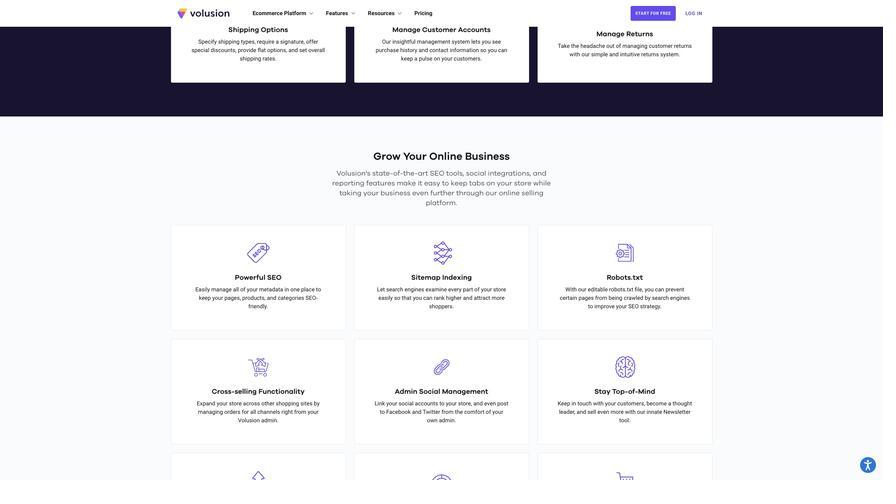 Task type: locate. For each thing, give the bounding box(es) containing it.
0 horizontal spatial a
[[276, 38, 279, 45]]

1 vertical spatial even
[[484, 401, 496, 408]]

of right comfort
[[486, 409, 491, 416]]

0 vertical spatial a
[[276, 38, 279, 45]]

2 vertical spatial store
[[229, 401, 242, 408]]

0 vertical spatial in
[[285, 287, 289, 293]]

leader,
[[559, 409, 575, 416]]

0 horizontal spatial can
[[423, 295, 433, 302]]

more inside the 'let search engines examine every part of your store easily so that you can rank higher and attract more shoppers.'
[[492, 295, 505, 302]]

1 horizontal spatial can
[[498, 47, 507, 54]]

your down 'contact'
[[442, 55, 452, 62]]

of- inside volusion's state-of-the-art seo tools, social integrations, and reporting features make it easy to keep tabs on your store while taking your business even further through our online selling platform.
[[393, 170, 403, 177]]

customers,
[[617, 401, 645, 408]]

and up comfort
[[473, 401, 483, 408]]

0 horizontal spatial more
[[492, 295, 505, 302]]

1 horizontal spatial even
[[484, 401, 496, 408]]

0 horizontal spatial seo
[[267, 275, 282, 282]]

you inside the 'let search engines examine every part of your store easily so that you can rank higher and attract more shoppers.'
[[413, 295, 422, 302]]

shipping up discounts,
[[218, 38, 240, 45]]

the-
[[403, 170, 418, 177]]

1 horizontal spatial so
[[480, 47, 487, 54]]

overall
[[308, 47, 325, 54]]

you inside with our editable robots.txt file, you can prevent certain pages from being crawled by search engines to improve your seo strategy.
[[645, 287, 654, 293]]

search up easily
[[386, 287, 403, 293]]

selling down while
[[522, 190, 544, 197]]

manage up out
[[597, 31, 625, 38]]

while
[[533, 180, 551, 187]]

you right that
[[413, 295, 422, 302]]

even down the it
[[412, 190, 429, 197]]

can inside our insightful management system lets you see purchase history and contact information so you can keep a pulse on your customers.
[[498, 47, 507, 54]]

1 horizontal spatial social
[[466, 170, 486, 177]]

and down accounts in the bottom left of the page
[[412, 409, 422, 416]]

even right sell
[[598, 409, 609, 416]]

manage returns
[[597, 31, 653, 38]]

further
[[430, 190, 455, 197]]

sitemap indexing
[[411, 275, 472, 282]]

1 horizontal spatial from
[[442, 409, 454, 416]]

taking
[[340, 190, 362, 197]]

admin. inside link your social accounts to your store, and even post to facebook and twitter from the comfort of your own admin.
[[439, 418, 456, 425]]

1 horizontal spatial on
[[486, 180, 495, 187]]

1 horizontal spatial keep
[[401, 55, 413, 62]]

all inside easily manage all of your metadata in one place to keep your pages, products, and categories seo- friendly.
[[233, 287, 239, 293]]

you right 'file,'
[[645, 287, 654, 293]]

that
[[402, 295, 412, 302]]

store right part
[[493, 287, 506, 293]]

0 vertical spatial all
[[233, 287, 239, 293]]

more up tool.
[[611, 409, 624, 416]]

1 vertical spatial managing
[[198, 409, 223, 416]]

system
[[452, 38, 470, 45]]

to inside with our editable robots.txt file, you can prevent certain pages from being crawled by search engines to improve your seo strategy.
[[588, 304, 593, 310]]

the down store,
[[455, 409, 463, 416]]

0 horizontal spatial social
[[399, 401, 414, 408]]

volusion's
[[337, 170, 371, 177]]

information
[[450, 47, 479, 54]]

start for free
[[635, 11, 671, 16]]

mind
[[638, 389, 655, 396]]

store down integrations,
[[514, 180, 532, 187]]

of right part
[[475, 287, 480, 293]]

on inside our insightful management system lets you see purchase history and contact information so you can keep a pulse on your customers.
[[434, 55, 440, 62]]

from right twitter
[[442, 409, 454, 416]]

1 horizontal spatial all
[[250, 409, 256, 416]]

start
[[635, 11, 649, 16]]

rates.
[[263, 55, 277, 62]]

your down stay
[[605, 401, 616, 408]]

1 horizontal spatial managing
[[623, 43, 648, 49]]

so inside the 'let search engines examine every part of your store easily so that you can rank higher and attract more shoppers.'
[[394, 295, 400, 302]]

returns up system.
[[674, 43, 692, 49]]

returns down customer
[[641, 51, 659, 58]]

engines up that
[[405, 287, 424, 293]]

social up facebook
[[399, 401, 414, 408]]

our down customers,
[[637, 409, 645, 416]]

on for pulse
[[434, 55, 440, 62]]

0 vertical spatial of-
[[393, 170, 403, 177]]

keep down tools,
[[451, 180, 468, 187]]

1 vertical spatial keep
[[451, 180, 468, 187]]

shopping
[[276, 401, 299, 408]]

touch
[[578, 401, 592, 408]]

from for cross-selling functionality
[[294, 409, 306, 416]]

can inside with our editable robots.txt file, you can prevent certain pages from being crawled by search engines to improve your seo strategy.
[[655, 287, 664, 293]]

a left pulse
[[414, 55, 418, 62]]

2 horizontal spatial store
[[514, 180, 532, 187]]

returns
[[674, 43, 692, 49], [641, 51, 659, 58]]

and inside take the headache out of managing customer returns with our simple and intuitive returns system.
[[609, 51, 619, 58]]

0 horizontal spatial from
[[294, 409, 306, 416]]

from inside expand your store across other shopping sites by managing orders for all channels right from your volusion admin.
[[294, 409, 306, 416]]

for
[[242, 409, 249, 416]]

2 horizontal spatial a
[[668, 401, 671, 408]]

1 vertical spatial the
[[455, 409, 463, 416]]

0 vertical spatial on
[[434, 55, 440, 62]]

keep down 'history' at the top
[[401, 55, 413, 62]]

1 vertical spatial store
[[493, 287, 506, 293]]

0 vertical spatial managing
[[623, 43, 648, 49]]

in left one on the left bottom of page
[[285, 287, 289, 293]]

0 horizontal spatial of-
[[393, 170, 403, 177]]

more right attract
[[492, 295, 505, 302]]

your down the manage
[[212, 295, 223, 302]]

1 vertical spatial so
[[394, 295, 400, 302]]

the right take
[[571, 43, 579, 49]]

with down take
[[570, 51, 580, 58]]

so down the lets
[[480, 47, 487, 54]]

1 horizontal spatial by
[[645, 295, 651, 302]]

and up pulse
[[419, 47, 428, 54]]

1 horizontal spatial shipping
[[240, 55, 261, 62]]

search up "strategy."
[[652, 295, 669, 302]]

expand your store across other shopping sites by managing orders for all channels right from your volusion admin.
[[197, 401, 320, 425]]

on right tabs
[[486, 180, 495, 187]]

0 vertical spatial store
[[514, 180, 532, 187]]

tabs
[[469, 180, 485, 187]]

seo inside with our editable robots.txt file, you can prevent certain pages from being crawled by search engines to improve your seo strategy.
[[628, 304, 639, 310]]

to inside volusion's state-of-the-art seo tools, social integrations, and reporting features make it easy to keep tabs on your store while taking your business even further through our online selling platform.
[[442, 180, 449, 187]]

log
[[686, 11, 696, 16]]

innate
[[647, 409, 662, 416]]

your down the sites
[[308, 409, 319, 416]]

0 vertical spatial by
[[645, 295, 651, 302]]

1 vertical spatial of-
[[628, 389, 638, 396]]

right
[[282, 409, 293, 416]]

1 horizontal spatial selling
[[522, 190, 544, 197]]

1 horizontal spatial engines
[[670, 295, 690, 302]]

seo inside volusion's state-of-the-art seo tools, social integrations, and reporting features make it easy to keep tabs on your store while taking your business even further through our online selling platform.
[[430, 170, 445, 177]]

shipping options
[[228, 26, 288, 33]]

our left online
[[486, 190, 497, 197]]

0 horizontal spatial keep
[[199, 295, 211, 302]]

in right keep
[[572, 401, 576, 408]]

1 vertical spatial in
[[572, 401, 576, 408]]

can down see
[[498, 47, 507, 54]]

of-
[[393, 170, 403, 177], [628, 389, 638, 396]]

0 horizontal spatial admin.
[[261, 418, 278, 425]]

types,
[[241, 38, 256, 45]]

admin.
[[261, 418, 278, 425], [439, 418, 456, 425]]

2 horizontal spatial even
[[598, 409, 609, 416]]

powerful seo
[[235, 275, 282, 282]]

1 vertical spatial can
[[655, 287, 664, 293]]

volusion
[[238, 418, 260, 425]]

0 vertical spatial more
[[492, 295, 505, 302]]

1 vertical spatial with
[[593, 401, 604, 408]]

to up further in the top of the page
[[442, 180, 449, 187]]

from up improve
[[595, 295, 607, 302]]

keep in touch with your customers, become a thought leader, and sell even more with our innate newsletter tool.
[[558, 401, 692, 425]]

insightful
[[392, 38, 416, 45]]

of up "pages,"
[[240, 287, 246, 293]]

of- up make
[[393, 170, 403, 177]]

all up "pages,"
[[233, 287, 239, 293]]

engines down prevent
[[670, 295, 690, 302]]

0 vertical spatial even
[[412, 190, 429, 197]]

of inside link your social accounts to your store, and even post to facebook and twitter from the comfort of your own admin.
[[486, 409, 491, 416]]

keep down easily
[[199, 295, 211, 302]]

store up orders
[[229, 401, 242, 408]]

robots.txt
[[609, 287, 633, 293]]

to down admin social management
[[440, 401, 445, 408]]

your down being at the right bottom of page
[[616, 304, 627, 310]]

1 vertical spatial all
[[250, 409, 256, 416]]

manage up insightful
[[392, 26, 421, 33]]

seo up easy
[[430, 170, 445, 177]]

can left rank
[[423, 295, 433, 302]]

the inside take the headache out of managing customer returns with our simple and intuitive returns system.
[[571, 43, 579, 49]]

0 horizontal spatial even
[[412, 190, 429, 197]]

0 vertical spatial keep
[[401, 55, 413, 62]]

2 vertical spatial keep
[[199, 295, 211, 302]]

manage
[[211, 287, 232, 293]]

social inside volusion's state-of-the-art seo tools, social integrations, and reporting features make it easy to keep tabs on your store while taking your business even further through our online selling platform.
[[466, 170, 486, 177]]

become
[[647, 401, 667, 408]]

0 vertical spatial engines
[[405, 287, 424, 293]]

even
[[412, 190, 429, 197], [484, 401, 496, 408], [598, 409, 609, 416]]

0 horizontal spatial all
[[233, 287, 239, 293]]

can left prevent
[[655, 287, 664, 293]]

and down 'signature,'
[[289, 47, 298, 54]]

all right for
[[250, 409, 256, 416]]

0 horizontal spatial shipping
[[218, 38, 240, 45]]

1 vertical spatial by
[[314, 401, 320, 408]]

2 horizontal spatial keep
[[451, 180, 468, 187]]

0 horizontal spatial with
[[570, 51, 580, 58]]

by up "strategy."
[[645, 295, 651, 302]]

open accessibe: accessibility options, statement and help image
[[864, 461, 872, 471]]

take
[[558, 43, 570, 49]]

engines
[[405, 287, 424, 293], [670, 295, 690, 302]]

1 vertical spatial returns
[[641, 51, 659, 58]]

0 horizontal spatial by
[[314, 401, 320, 408]]

0 horizontal spatial store
[[229, 401, 242, 408]]

more inside the keep in touch with your customers, become a thought leader, and sell even more with our innate newsletter tool.
[[611, 409, 624, 416]]

social
[[466, 170, 486, 177], [399, 401, 414, 408]]

facebook
[[386, 409, 411, 416]]

and down metadata
[[267, 295, 276, 302]]

of right out
[[616, 43, 621, 49]]

top-
[[612, 389, 628, 396]]

from inside with our editable robots.txt file, you can prevent certain pages from being crawled by search engines to improve your seo strategy.
[[595, 295, 607, 302]]

1 vertical spatial on
[[486, 180, 495, 187]]

our up pages
[[578, 287, 587, 293]]

to down pages
[[588, 304, 593, 310]]

store inside expand your store across other shopping sites by managing orders for all channels right from your volusion admin.
[[229, 401, 242, 408]]

our inside volusion's state-of-the-art seo tools, social integrations, and reporting features make it easy to keep tabs on your store while taking your business even further through our online selling platform.
[[486, 190, 497, 197]]

intuitive
[[620, 51, 640, 58]]

to inside easily manage all of your metadata in one place to keep your pages, products, and categories seo- friendly.
[[316, 287, 321, 293]]

2 vertical spatial can
[[423, 295, 433, 302]]

every
[[448, 287, 462, 293]]

higher
[[446, 295, 462, 302]]

and down out
[[609, 51, 619, 58]]

1 horizontal spatial a
[[414, 55, 418, 62]]

all inside expand your store across other shopping sites by managing orders for all channels right from your volusion admin.
[[250, 409, 256, 416]]

2 horizontal spatial with
[[625, 409, 636, 416]]

1 vertical spatial selling
[[235, 389, 257, 396]]

1 horizontal spatial seo
[[430, 170, 445, 177]]

1 vertical spatial engines
[[670, 295, 690, 302]]

0 vertical spatial social
[[466, 170, 486, 177]]

a up newsletter
[[668, 401, 671, 408]]

managing up intuitive
[[623, 43, 648, 49]]

on inside volusion's state-of-the-art seo tools, social integrations, and reporting features make it easy to keep tabs on your store while taking your business even further through our online selling platform.
[[486, 180, 495, 187]]

selling up across
[[235, 389, 257, 396]]

your up attract
[[481, 287, 492, 293]]

of- up customers,
[[628, 389, 638, 396]]

0 vertical spatial so
[[480, 47, 487, 54]]

with
[[570, 51, 580, 58], [593, 401, 604, 408], [625, 409, 636, 416]]

admin. down channels at the left of page
[[261, 418, 278, 425]]

our inside take the headache out of managing customer returns with our simple and intuitive returns system.
[[582, 51, 590, 58]]

managing down expand
[[198, 409, 223, 416]]

by right the sites
[[314, 401, 320, 408]]

selling
[[522, 190, 544, 197], [235, 389, 257, 396]]

improve
[[595, 304, 615, 310]]

so
[[480, 47, 487, 54], [394, 295, 400, 302]]

post
[[497, 401, 509, 408]]

1 admin. from the left
[[261, 418, 278, 425]]

0 vertical spatial seo
[[430, 170, 445, 177]]

history
[[400, 47, 417, 54]]

0 vertical spatial can
[[498, 47, 507, 54]]

1 horizontal spatial returns
[[674, 43, 692, 49]]

even left post
[[484, 401, 496, 408]]

online
[[499, 190, 520, 197]]

of- for top-
[[628, 389, 638, 396]]

1 horizontal spatial admin.
[[439, 418, 456, 425]]

social up tabs
[[466, 170, 486, 177]]

pricing link
[[414, 9, 432, 18]]

1 vertical spatial more
[[611, 409, 624, 416]]

of- for state-
[[393, 170, 403, 177]]

special
[[192, 47, 209, 54]]

1 horizontal spatial of-
[[628, 389, 638, 396]]

examine
[[426, 287, 447, 293]]

management
[[417, 38, 450, 45]]

search inside with our editable robots.txt file, you can prevent certain pages from being crawled by search engines to improve your seo strategy.
[[652, 295, 669, 302]]

by inside with our editable robots.txt file, you can prevent certain pages from being crawled by search engines to improve your seo strategy.
[[645, 295, 651, 302]]

1 horizontal spatial the
[[571, 43, 579, 49]]

from inside link your social accounts to your store, and even post to facebook and twitter from the comfort of your own admin.
[[442, 409, 454, 416]]

the
[[571, 43, 579, 49], [455, 409, 463, 416]]

0 horizontal spatial manage
[[392, 26, 421, 33]]

manage for manage customer accounts
[[392, 26, 421, 33]]

powerful
[[235, 275, 265, 282]]

2 horizontal spatial can
[[655, 287, 664, 293]]

with down customers,
[[625, 409, 636, 416]]

2 admin. from the left
[[439, 418, 456, 425]]

and down part
[[463, 295, 473, 302]]

admin. right own on the left
[[439, 418, 456, 425]]

0 horizontal spatial on
[[434, 55, 440, 62]]

so left that
[[394, 295, 400, 302]]

0 vertical spatial with
[[570, 51, 580, 58]]

with up sell
[[593, 401, 604, 408]]

take the headache out of managing customer returns with our simple and intuitive returns system.
[[558, 43, 692, 58]]

shipping down provide
[[240, 55, 261, 62]]

on down 'contact'
[[434, 55, 440, 62]]

from down the sites
[[294, 409, 306, 416]]

search
[[386, 287, 403, 293], [652, 295, 669, 302]]

and inside the keep in touch with your customers, become a thought leader, and sell even more with our innate newsletter tool.
[[577, 409, 586, 416]]

seo down crawled
[[628, 304, 639, 310]]

0 horizontal spatial returns
[[641, 51, 659, 58]]

1 vertical spatial social
[[399, 401, 414, 408]]

1 vertical spatial search
[[652, 295, 669, 302]]

crawled
[[624, 295, 644, 302]]

0 vertical spatial the
[[571, 43, 579, 49]]

features
[[366, 180, 395, 187]]

and up while
[[533, 170, 547, 177]]

1 horizontal spatial more
[[611, 409, 624, 416]]

our down headache
[[582, 51, 590, 58]]

1 vertical spatial a
[[414, 55, 418, 62]]

2 vertical spatial seo
[[628, 304, 639, 310]]

seo up metadata
[[267, 275, 282, 282]]

ecommerce
[[253, 10, 283, 17]]

1 horizontal spatial store
[[493, 287, 506, 293]]

1 horizontal spatial manage
[[597, 31, 625, 38]]

in inside the keep in touch with your customers, become a thought leader, and sell even more with our innate newsletter tool.
[[572, 401, 576, 408]]

0 horizontal spatial engines
[[405, 287, 424, 293]]

0 horizontal spatial managing
[[198, 409, 223, 416]]

1 horizontal spatial in
[[572, 401, 576, 408]]

a up options,
[[276, 38, 279, 45]]

2 horizontal spatial from
[[595, 295, 607, 302]]

0 horizontal spatial selling
[[235, 389, 257, 396]]

one
[[290, 287, 300, 293]]

volusion's state-of-the-art seo tools, social integrations, and reporting features make it easy to keep tabs on your store while taking your business even further through our online selling platform.
[[332, 170, 551, 207]]

1 horizontal spatial search
[[652, 295, 669, 302]]

to right place
[[316, 287, 321, 293]]

your inside the keep in touch with your customers, become a thought leader, and sell even more with our innate newsletter tool.
[[605, 401, 616, 408]]

and down touch
[[577, 409, 586, 416]]



Task type: describe. For each thing, give the bounding box(es) containing it.
offer
[[306, 38, 318, 45]]

specify
[[198, 38, 217, 45]]

features
[[326, 10, 348, 17]]

so inside our insightful management system lets you see purchase history and contact information so you can keep a pulse on your customers.
[[480, 47, 487, 54]]

even inside link your social accounts to your store, and even post to facebook and twitter from the comfort of your own admin.
[[484, 401, 496, 408]]

0 vertical spatial returns
[[674, 43, 692, 49]]

your inside the 'let search engines examine every part of your store easily so that you can rank higher and attract more shoppers.'
[[481, 287, 492, 293]]

tool.
[[619, 418, 630, 425]]

purchase
[[376, 47, 399, 54]]

ecommerce platform button
[[253, 9, 315, 18]]

and inside our insightful management system lets you see purchase history and contact information so you can keep a pulse on your customers.
[[419, 47, 428, 54]]

pricing
[[414, 10, 432, 17]]

of inside the 'let search engines examine every part of your store easily so that you can rank higher and attract more shoppers.'
[[475, 287, 480, 293]]

rank
[[434, 295, 445, 302]]

easy
[[424, 180, 440, 187]]

store inside the 'let search engines examine every part of your store easily so that you can rank higher and attract more shoppers.'
[[493, 287, 506, 293]]

link your social accounts to your store, and even post to facebook and twitter from the comfort of your own admin.
[[375, 401, 509, 425]]

pulse
[[419, 55, 432, 62]]

and inside the specify shipping types, require a signature, offer special discounts, provide flat options, and set overall shipping rates.
[[289, 47, 298, 54]]

keep inside volusion's state-of-the-art seo tools, social integrations, and reporting features make it easy to keep tabs on your store while taking your business even further through our online selling platform.
[[451, 180, 468, 187]]

with our editable robots.txt file, you can prevent certain pages from being crawled by search engines to improve your seo strategy.
[[560, 287, 690, 310]]

orders
[[224, 409, 240, 416]]

shipping
[[228, 26, 259, 33]]

ecommerce platform
[[253, 10, 306, 17]]

customer
[[422, 26, 456, 33]]

store,
[[458, 401, 472, 408]]

flat
[[258, 47, 266, 54]]

a inside the specify shipping types, require a signature, offer special discounts, provide flat options, and set overall shipping rates.
[[276, 38, 279, 45]]

discounts,
[[211, 47, 236, 54]]

sitemap
[[411, 275, 441, 282]]

link
[[375, 401, 385, 408]]

make
[[397, 180, 416, 187]]

managing inside expand your store across other shopping sites by managing orders for all channels right from your volusion admin.
[[198, 409, 223, 416]]

of inside take the headache out of managing customer returns with our simple and intuitive returns system.
[[616, 43, 621, 49]]

let search engines examine every part of your store easily so that you can rank higher and attract more shoppers.
[[377, 287, 506, 310]]

your left store,
[[446, 401, 457, 408]]

managing inside take the headache out of managing customer returns with our simple and intuitive returns system.
[[623, 43, 648, 49]]

part
[[463, 287, 473, 293]]

even inside volusion's state-of-the-art seo tools, social integrations, and reporting features make it easy to keep tabs on your store while taking your business even further through our online selling platform.
[[412, 190, 429, 197]]

keep inside our insightful management system lets you see purchase history and contact information so you can keep a pulse on your customers.
[[401, 55, 413, 62]]

easily manage all of your metadata in one place to keep your pages, products, and categories seo- friendly.
[[195, 287, 321, 310]]

keep inside easily manage all of your metadata in one place to keep your pages, products, and categories seo- friendly.
[[199, 295, 211, 302]]

your up facebook
[[386, 401, 397, 408]]

store inside volusion's state-of-the-art seo tools, social integrations, and reporting features make it easy to keep tabs on your store while taking your business even further through our online selling platform.
[[514, 180, 532, 187]]

engines inside with our editable robots.txt file, you can prevent certain pages from being crawled by search engines to improve your seo strategy.
[[670, 295, 690, 302]]

reporting
[[332, 180, 365, 187]]

start for free link
[[631, 6, 676, 21]]

categories
[[278, 295, 304, 302]]

comfort
[[464, 409, 485, 416]]

returns
[[626, 31, 653, 38]]

our inside the keep in touch with your customers, become a thought leader, and sell even more with our innate newsletter tool.
[[637, 409, 645, 416]]

accounts
[[415, 401, 438, 408]]

manage for manage returns
[[597, 31, 625, 38]]

integrations,
[[488, 170, 531, 177]]

contact
[[430, 47, 449, 54]]

resources
[[368, 10, 395, 17]]

strategy.
[[640, 304, 662, 310]]

you down see
[[488, 47, 497, 54]]

admin
[[395, 389, 417, 396]]

easily
[[195, 287, 210, 293]]

signature,
[[280, 38, 305, 45]]

2 vertical spatial with
[[625, 409, 636, 416]]

log in
[[686, 11, 703, 16]]

can inside the 'let search engines examine every part of your store easily so that you can rank higher and attract more shoppers.'
[[423, 295, 433, 302]]

platform.
[[426, 200, 457, 207]]

accounts
[[458, 26, 491, 33]]

sites
[[301, 401, 313, 408]]

state-
[[372, 170, 393, 177]]

manage customer accounts
[[392, 26, 491, 33]]

you left see
[[482, 38, 491, 45]]

platform
[[284, 10, 306, 17]]

on for tabs
[[486, 180, 495, 187]]

social inside link your social accounts to your store, and even post to facebook and twitter from the comfort of your own admin.
[[399, 401, 414, 408]]

seo-
[[306, 295, 318, 302]]

a inside our insightful management system lets you see purchase history and contact information so you can keep a pulse on your customers.
[[414, 55, 418, 62]]

pages,
[[225, 295, 241, 302]]

your up online
[[497, 180, 512, 187]]

expand
[[197, 401, 215, 408]]

other
[[261, 401, 275, 408]]

easily
[[378, 295, 393, 302]]

your inside with our editable robots.txt file, you can prevent certain pages from being crawled by search engines to improve your seo strategy.
[[616, 304, 627, 310]]

social
[[419, 389, 440, 396]]

and inside the 'let search engines examine every part of your store easily so that you can rank higher and attract more shoppers.'
[[463, 295, 473, 302]]

in inside easily manage all of your metadata in one place to keep your pages, products, and categories seo- friendly.
[[285, 287, 289, 293]]

cross-
[[212, 389, 235, 396]]

features button
[[326, 9, 357, 18]]

with inside take the headache out of managing customer returns with our simple and intuitive returns system.
[[570, 51, 580, 58]]

selling inside volusion's state-of-the-art seo tools, social integrations, and reporting features make it easy to keep tabs on your store while taking your business even further through our online selling platform.
[[522, 190, 544, 197]]

system.
[[660, 51, 680, 58]]

your down post
[[492, 409, 503, 416]]

admin social management
[[395, 389, 488, 396]]

lets
[[471, 38, 480, 45]]

friendly.
[[248, 304, 268, 310]]

grow
[[373, 152, 401, 162]]

admin. inside expand your store across other shopping sites by managing orders for all channels right from your volusion admin.
[[261, 418, 278, 425]]

of inside easily manage all of your metadata in one place to keep your pages, products, and categories seo- friendly.
[[240, 287, 246, 293]]

our inside with our editable robots.txt file, you can prevent certain pages from being crawled by search engines to improve your seo strategy.
[[578, 287, 587, 293]]

for
[[651, 11, 659, 16]]

indexing
[[442, 275, 472, 282]]

1 vertical spatial shipping
[[240, 55, 261, 62]]

management
[[442, 389, 488, 396]]

0 vertical spatial shipping
[[218, 38, 240, 45]]

provide
[[238, 47, 256, 54]]

keep
[[558, 401, 570, 408]]

from for admin social management
[[442, 409, 454, 416]]

1 horizontal spatial with
[[593, 401, 604, 408]]

1 vertical spatial seo
[[267, 275, 282, 282]]

with
[[566, 287, 577, 293]]

specify shipping types, require a signature, offer special discounts, provide flat options, and set overall shipping rates.
[[192, 38, 325, 62]]

in
[[697, 11, 703, 16]]

engines inside the 'let search engines examine every part of your store easily so that you can rank higher and attract more shoppers.'
[[405, 287, 424, 293]]

pages
[[579, 295, 594, 302]]

your inside our insightful management system lets you see purchase history and contact information so you can keep a pulse on your customers.
[[442, 55, 452, 62]]

file,
[[635, 287, 643, 293]]

to down link
[[380, 409, 385, 416]]

even inside the keep in touch with your customers, become a thought leader, and sell even more with our innate newsletter tool.
[[598, 409, 609, 416]]

search inside the 'let search engines examine every part of your store easily so that you can rank higher and attract more shoppers.'
[[386, 287, 403, 293]]

by inside expand your store across other shopping sites by managing orders for all channels right from your volusion admin.
[[314, 401, 320, 408]]

the inside link your social accounts to your store, and even post to facebook and twitter from the comfort of your own admin.
[[455, 409, 463, 416]]

log in link
[[681, 6, 707, 21]]

your down cross-
[[217, 401, 228, 408]]

and inside volusion's state-of-the-art seo tools, social integrations, and reporting features make it easy to keep tabs on your store while taking your business even further through our online selling platform.
[[533, 170, 547, 177]]

through
[[456, 190, 484, 197]]

business
[[381, 190, 411, 197]]

being
[[609, 295, 623, 302]]

and inside easily manage all of your metadata in one place to keep your pages, products, and categories seo- friendly.
[[267, 295, 276, 302]]

certain
[[560, 295, 577, 302]]

your down features
[[363, 190, 379, 197]]

channels
[[258, 409, 280, 416]]

a inside the keep in touch with your customers, become a thought leader, and sell even more with our innate newsletter tool.
[[668, 401, 671, 408]]

your up products,
[[247, 287, 258, 293]]



Task type: vqa. For each thing, say whether or not it's contained in the screenshot.


